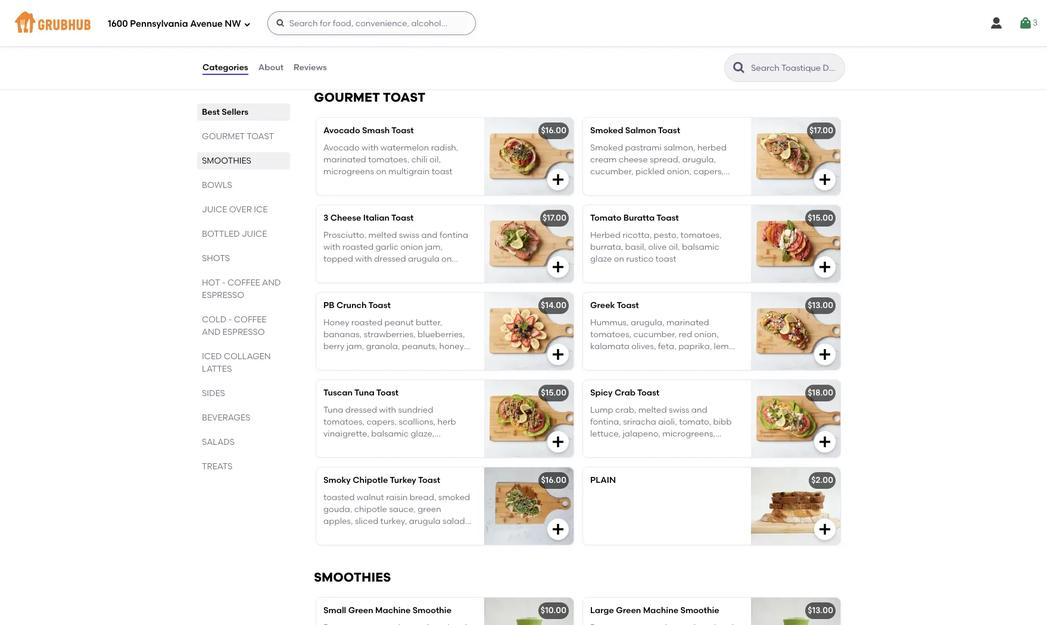 Task type: vqa. For each thing, say whether or not it's contained in the screenshot.
'cane' inside Real fruit lemonade made with peach pieces, lemon juice, and cane sugar.
no



Task type: describe. For each thing, give the bounding box(es) containing it.
$14.00
[[541, 301, 566, 311]]

avocado for avocado smash toast
[[323, 126, 360, 136]]

Search for food, convenience, alcohol... search field
[[267, 11, 476, 35]]

kalamata
[[590, 342, 629, 352]]

on inside hummus, arugula, marinated tomatoes, cucumber, red onion, kalamata olives, feta, paprika, lemon wedge on rustico toast
[[620, 354, 630, 364]]

1 horizontal spatial gourmet toast
[[314, 90, 425, 105]]

cucumber, inside hummus, arugula, marinated tomatoes, cucumber, red onion, kalamata olives, feta, paprika, lemon wedge on rustico toast
[[633, 330, 677, 340]]

2 toasted from the top
[[323, 529, 355, 539]]

aioli,
[[658, 417, 677, 428]]

smoothies tab
[[202, 155, 285, 167]]

on inside avocado with watermelon radish, marinated tomatoes, chili oil, microgreens on multigrain toast
[[376, 167, 386, 177]]

smoky chipotle turkey toast
[[323, 476, 440, 486]]

svg image for pb crunch toast image
[[551, 348, 565, 362]]

red
[[679, 330, 692, 340]]

toast for avocado smash toast
[[392, 126, 414, 136]]

best sellers
[[202, 107, 248, 117]]

rustico inside lump crab, melted swiss and fontina, sriracha aioli, tomato, bibb lettuce, jalapeno, microgreens, lemon twish on rustico toast
[[653, 442, 680, 452]]

peanut
[[384, 318, 414, 328]]

apples,
[[323, 517, 353, 527]]

$2.00
[[811, 476, 833, 486]]

bread,
[[410, 493, 436, 503]]

best sellers tab
[[202, 106, 285, 119]]

spicy crab toast image
[[751, 381, 840, 458]]

cheddar
[[361, 267, 396, 277]]

lump
[[590, 405, 613, 416]]

almond
[[413, 16, 444, 27]]

$16.00 for avocado with watermelon radish, marinated tomatoes, chili oil, microgreens on multigrain toast
[[541, 126, 566, 136]]

marinated inside avocado with watermelon radish, marinated tomatoes, chili oil, microgreens on multigrain toast
[[323, 155, 366, 165]]

chili
[[411, 155, 427, 165]]

plain
[[590, 476, 616, 486]]

milk
[[446, 16, 463, 27]]

greek toast
[[590, 301, 639, 311]]

bowls tab
[[202, 179, 285, 192]]

svg image for tomato buratta toast image
[[818, 260, 832, 275]]

toasty
[[590, 179, 615, 189]]

1 vertical spatial smoothies
[[314, 571, 391, 586]]

1600
[[108, 18, 128, 29]]

coffee for hot
[[228, 278, 260, 288]]

$18.00
[[808, 389, 833, 399]]

bananas,
[[323, 330, 362, 340]]

greek toast image
[[751, 293, 840, 371]]

fontina,
[[590, 417, 621, 428]]

pastrami
[[625, 143, 662, 153]]

gourmet toast tab
[[202, 130, 285, 143]]

iced collagen lattes
[[202, 352, 271, 375]]

greek
[[590, 301, 615, 311]]

tomatoes, for $14.00
[[590, 330, 631, 340]]

melted inside prosciutto, melted swiss and fontina with roasted garlic onion jam, topped with dressed arugula on jalapeno cheddar toast
[[368, 230, 397, 240]]

toast up bread, at bottom left
[[418, 476, 440, 486]]

strawberries,
[[364, 330, 416, 340]]

honey
[[323, 318, 349, 328]]

berry
[[323, 342, 345, 352]]

hummus,
[[590, 318, 629, 328]]

seasoning,
[[617, 179, 661, 189]]

watermelon
[[380, 143, 429, 153]]

beverages
[[202, 413, 250, 423]]

tomato buratta toast image
[[751, 206, 840, 283]]

arugula inside toasted walnut raisin bread, smoked gouda, chipotle sauce, green apples, sliced turkey, arugula salad, toasted walnuts, topped with microgreens
[[409, 517, 441, 527]]

1 horizontal spatial juice
[[242, 229, 267, 239]]

espresso for hot
[[202, 291, 244, 301]]

smoked
[[438, 493, 470, 503]]

cucumber, inside smoked pastrami salmon, herbed cream cheese spread, arugula, cucumber, pickled onion, capers, toasty seasoning, microgreens, lemon wedge on sourdough toast
[[590, 167, 633, 177]]

avocado for avocado with watermelon radish, marinated tomatoes, chili oil, microgreens on multigrain toast
[[323, 143, 360, 153]]

hummus, arugula, marinated tomatoes, cucumber, red onion, kalamata olives, feta, paprika, lemon wedge on rustico toast
[[590, 318, 739, 364]]

date,
[[390, 16, 411, 27]]

avocado with watermelon radish, marinated tomatoes, chili oil, microgreens on multigrain toast
[[323, 143, 458, 177]]

garlic
[[375, 242, 398, 252]]

treats tab
[[202, 461, 285, 474]]

prosciutto, melted swiss and fontina with roasted garlic onion jam, topped with dressed arugula on jalapeno cheddar toast
[[323, 230, 468, 277]]

lattes
[[202, 365, 232, 375]]

over
[[229, 205, 252, 215]]

toast inside prosciutto, melted swiss and fontina with roasted garlic onion jam, topped with dressed arugula on jalapeno cheddar toast
[[398, 267, 419, 277]]

avenue
[[190, 18, 223, 29]]

0 vertical spatial toast
[[383, 90, 425, 105]]

sides
[[202, 389, 225, 399]]

tomato,
[[679, 417, 711, 428]]

walnuts,
[[357, 529, 390, 539]]

smoothie for large green machine smoothie
[[680, 607, 719, 617]]

and inside lump crab, melted swiss and fontina, sriracha aioli, tomato, bibb lettuce, jalapeno, microgreens, lemon twish on rustico toast
[[691, 405, 707, 416]]

crab,
[[615, 405, 636, 416]]

on inside smoked pastrami salmon, herbed cream cheese spread, arugula, cucumber, pickled onion, capers, toasty seasoning, microgreens, lemon wedge on sourdough toast
[[647, 191, 657, 201]]

crunch
[[336, 301, 367, 311]]

sliced
[[355, 517, 378, 527]]

iced
[[202, 352, 222, 362]]

toast for pb crunch toast
[[368, 301, 391, 311]]

butter,
[[416, 318, 442, 328]]

melted inside lump crab, melted swiss and fontina, sriracha aioli, tomato, bibb lettuce, jalapeno, microgreens, lemon twish on rustico toast
[[638, 405, 667, 416]]

categories button
[[202, 46, 249, 89]]

3 cheese italian toast image
[[484, 206, 574, 283]]

categories
[[203, 62, 248, 73]]

with down prosciutto,
[[323, 242, 340, 252]]

tuscan
[[323, 389, 353, 399]]

lettuce,
[[590, 430, 621, 440]]

with inside avocado with watermelon radish, marinated tomatoes, chili oil, microgreens on multigrain toast
[[362, 143, 378, 153]]

beverages tab
[[202, 412, 285, 425]]

walnut inside honey roasted peanut butter, bananas, strawberries, blueberries, berry jam, granola, peanuts, honey drizzle, mint on walnut raisin toast
[[385, 354, 413, 364]]

pennsylvania
[[130, 18, 188, 29]]

wedge inside hummus, arugula, marinated tomatoes, cucumber, red onion, kalamata olives, feta, paprika, lemon wedge on rustico toast
[[590, 354, 618, 364]]

onion
[[400, 242, 423, 252]]

best
[[202, 107, 220, 117]]

with inside toasted walnut raisin bread, smoked gouda, chipotle sauce, green apples, sliced turkey, arugula salad, toasted walnuts, topped with microgreens
[[424, 529, 441, 539]]

smoky
[[323, 476, 351, 486]]

smoked pastrami salmon, herbed cream cheese spread, arugula, cucumber, pickled onion, capers, toasty seasoning, microgreens, lemon wedge on sourdough toast
[[590, 143, 727, 201]]

reviews button
[[293, 46, 327, 89]]

arugula, inside smoked pastrami salmon, herbed cream cheese spread, arugula, cucumber, pickled onion, capers, toasty seasoning, microgreens, lemon wedge on sourdough toast
[[682, 155, 716, 165]]

$13.00 for large green machine smoothie
[[808, 607, 833, 617]]

small green machine smoothie image
[[484, 599, 574, 626]]

glaze
[[590, 254, 612, 265]]

Search Toastique Dupont Circle search field
[[750, 63, 841, 74]]

juice over ice tab
[[202, 204, 285, 216]]

granola,
[[366, 342, 400, 352]]

coffee,
[[322, 16, 352, 27]]

tuscan tuna toast
[[323, 389, 399, 399]]

cheese
[[330, 213, 361, 224]]

avocado smash toast image
[[484, 118, 574, 196]]

swiss inside prosciutto, melted swiss and fontina with roasted garlic onion jam, topped with dressed arugula on jalapeno cheddar toast
[[399, 230, 419, 240]]

multigrain
[[388, 167, 430, 177]]

smoothie for small green machine smoothie
[[413, 607, 452, 617]]

svg image for plain image
[[818, 523, 832, 537]]

onion, inside smoked pastrami salmon, herbed cream cheese spread, arugula, cucumber, pickled onion, capers, toasty seasoning, microgreens, lemon wedge on sourdough toast
[[667, 167, 692, 177]]

capers,
[[694, 167, 724, 177]]

3 button
[[1018, 13, 1038, 34]]

topped inside toasted walnut raisin bread, smoked gouda, chipotle sauce, green apples, sliced turkey, arugula salad, toasted walnuts, topped with microgreens
[[392, 529, 422, 539]]

salads tab
[[202, 437, 285, 449]]

blueberries,
[[418, 330, 465, 340]]

- for cold
[[228, 315, 232, 325]]

hot - coffee and espresso
[[202, 278, 281, 301]]

smoked for smoked pastrami salmon, herbed cream cheese spread, arugula, cucumber, pickled onion, capers, toasty seasoning, microgreens, lemon wedge on sourdough toast
[[590, 143, 623, 153]]

lump crab, melted swiss and fontina, sriracha aioli, tomato, bibb lettuce, jalapeno, microgreens, lemon twish on rustico toast
[[590, 405, 732, 452]]

mint
[[353, 354, 371, 364]]

arugula, inside hummus, arugula, marinated tomatoes, cucumber, red onion, kalamata olives, feta, paprika, lemon wedge on rustico toast
[[631, 318, 664, 328]]

3 for 3 cheese italian toast
[[323, 213, 328, 224]]

peanuts,
[[402, 342, 437, 352]]

buratta
[[623, 213, 655, 224]]

radish,
[[431, 143, 458, 153]]

iced collagen lattes tab
[[202, 351, 285, 376]]

prosciutto,
[[323, 230, 366, 240]]

tomato buratta toast
[[590, 213, 679, 224]]

sauce,
[[389, 505, 416, 515]]

coffee, banana, date, almond milk
[[322, 16, 463, 27]]

jalapeno
[[323, 267, 359, 277]]

toast up the 'hummus,'
[[617, 301, 639, 311]]

fontina
[[439, 230, 468, 240]]

svg image for 3 cheese italian toast 'image'
[[551, 260, 565, 275]]

collagen
[[224, 352, 271, 362]]

gourmet toast inside tab
[[202, 132, 274, 142]]

and for cold - coffee and espresso
[[202, 328, 221, 338]]

burrata,
[[590, 242, 623, 252]]

jalapeno,
[[623, 430, 660, 440]]

banana,
[[354, 16, 388, 27]]

green for small
[[348, 607, 373, 617]]

svg image for the smoked salmon toast image at the right top
[[818, 173, 832, 187]]

toast for smoked salmon toast
[[658, 126, 680, 136]]

tomatoes, inside avocado with watermelon radish, marinated tomatoes, chili oil, microgreens on multigrain toast
[[368, 155, 409, 165]]

$15.00 for tuscan tuna toast
[[541, 389, 566, 399]]

gourmet inside tab
[[202, 132, 245, 142]]



Task type: locate. For each thing, give the bounding box(es) containing it.
0 vertical spatial gourmet
[[314, 90, 380, 105]]

cold
[[202, 315, 226, 325]]

with down avocado smash toast
[[362, 143, 378, 153]]

0 vertical spatial arugula,
[[682, 155, 716, 165]]

3 inside 3 button
[[1033, 18, 1038, 28]]

swiss inside lump crab, melted swiss and fontina, sriracha aioli, tomato, bibb lettuce, jalapeno, microgreens, lemon twish on rustico toast
[[669, 405, 689, 416]]

smash
[[362, 126, 390, 136]]

swiss
[[399, 230, 419, 240], [669, 405, 689, 416]]

pesto,
[[654, 230, 678, 240]]

on inside honey roasted peanut butter, bananas, strawberries, blueberries, berry jam, granola, peanuts, honey drizzle, mint on walnut raisin toast
[[373, 354, 383, 364]]

svg image for smoky chipotle turkey toast "image"
[[551, 523, 565, 537]]

$15.00
[[808, 213, 833, 224], [541, 389, 566, 399]]

onion, up paprika,
[[694, 330, 719, 340]]

walnut
[[385, 354, 413, 364], [357, 493, 384, 503]]

wedge down kalamata
[[590, 354, 618, 364]]

1 vertical spatial swiss
[[669, 405, 689, 416]]

jam, inside prosciutto, melted swiss and fontina with roasted garlic onion jam, topped with dressed arugula on jalapeno cheddar toast
[[425, 242, 443, 252]]

1 avocado from the top
[[323, 126, 360, 136]]

toast up salmon,
[[658, 126, 680, 136]]

cream
[[590, 155, 617, 165]]

toast down feta,
[[661, 354, 682, 364]]

lemon inside hummus, arugula, marinated tomatoes, cucumber, red onion, kalamata olives, feta, paprika, lemon wedge on rustico toast
[[714, 342, 739, 352]]

0 vertical spatial $15.00
[[808, 213, 833, 224]]

0 vertical spatial toasted
[[323, 493, 355, 503]]

sourdough
[[659, 191, 703, 201]]

toast inside tab
[[247, 132, 274, 142]]

toast down olive
[[655, 254, 676, 265]]

topped down turkey,
[[392, 529, 422, 539]]

1 horizontal spatial gourmet
[[314, 90, 380, 105]]

coffee down shots tab
[[228, 278, 260, 288]]

green right large
[[616, 607, 641, 617]]

1 vertical spatial raisin
[[386, 493, 408, 503]]

raisin up the sauce,
[[386, 493, 408, 503]]

2 microgreens, from the top
[[662, 430, 715, 440]]

0 vertical spatial $16.00
[[541, 126, 566, 136]]

avocado inside avocado with watermelon radish, marinated tomatoes, chili oil, microgreens on multigrain toast
[[323, 143, 360, 153]]

melted up garlic
[[368, 230, 397, 240]]

oil, inside avocado with watermelon radish, marinated tomatoes, chili oil, microgreens on multigrain toast
[[429, 155, 441, 165]]

raisin down "peanuts,"
[[415, 354, 436, 364]]

rustico down basil,
[[626, 254, 654, 265]]

2 green from the left
[[616, 607, 641, 617]]

toasted up gouda,
[[323, 493, 355, 503]]

small
[[323, 607, 346, 617]]

1 horizontal spatial green
[[616, 607, 641, 617]]

coffee inside hot - coffee and espresso
[[228, 278, 260, 288]]

smoked for smoked salmon toast
[[590, 126, 623, 136]]

smoothies inside tab
[[202, 156, 251, 166]]

0 vertical spatial wedge
[[617, 191, 645, 201]]

microgreens inside avocado with watermelon radish, marinated tomatoes, chili oil, microgreens on multigrain toast
[[323, 167, 374, 177]]

and inside prosciutto, melted swiss and fontina with roasted garlic onion jam, topped with dressed arugula on jalapeno cheddar toast
[[421, 230, 438, 240]]

with up cheddar
[[355, 254, 372, 265]]

smoothies up small
[[314, 571, 391, 586]]

toast inside smoked pastrami salmon, herbed cream cheese spread, arugula, cucumber, pickled onion, capers, toasty seasoning, microgreens, lemon wedge on sourdough toast
[[705, 191, 726, 201]]

plain image
[[751, 468, 840, 546]]

smoked salmon toast
[[590, 126, 680, 136]]

smoked inside smoked pastrami salmon, herbed cream cheese spread, arugula, cucumber, pickled onion, capers, toasty seasoning, microgreens, lemon wedge on sourdough toast
[[590, 143, 623, 153]]

1 vertical spatial toasted
[[323, 529, 355, 539]]

arugula inside prosciutto, melted swiss and fontina with roasted garlic onion jam, topped with dressed arugula on jalapeno cheddar toast
[[408, 254, 440, 265]]

herbed
[[590, 230, 621, 240]]

large iced brew smoothie image
[[485, 0, 575, 67]]

toast inside honey roasted peanut butter, bananas, strawberries, blueberries, berry jam, granola, peanuts, honey drizzle, mint on walnut raisin toast
[[438, 354, 459, 364]]

0 vertical spatial juice
[[202, 205, 227, 215]]

coffee for cold
[[234, 315, 267, 325]]

and inside hot - coffee and espresso
[[262, 278, 281, 288]]

and up onion
[[421, 230, 438, 240]]

toast right crab
[[637, 389, 660, 399]]

0 vertical spatial $13.00
[[808, 301, 833, 311]]

0 horizontal spatial gourmet toast
[[202, 132, 274, 142]]

about
[[258, 62, 284, 73]]

1 horizontal spatial $15.00
[[808, 213, 833, 224]]

2 smoked from the top
[[590, 143, 623, 153]]

$15.00 for tomato buratta toast
[[808, 213, 833, 224]]

arugula down onion
[[408, 254, 440, 265]]

tomatoes, up kalamata
[[590, 330, 631, 340]]

0 horizontal spatial -
[[222, 278, 226, 288]]

1 vertical spatial microgreens,
[[662, 430, 715, 440]]

svg image inside 3 button
[[1018, 16, 1033, 30]]

olives,
[[631, 342, 656, 352]]

svg image
[[276, 18, 285, 28], [552, 44, 566, 59], [818, 348, 832, 362], [818, 436, 832, 450]]

1 vertical spatial smoked
[[590, 143, 623, 153]]

0 vertical spatial and
[[421, 230, 438, 240]]

toast down the radish,
[[432, 167, 452, 177]]

ricotta,
[[623, 230, 652, 240]]

topped up jalapeno
[[323, 254, 353, 265]]

1 horizontal spatial 3
[[1033, 18, 1038, 28]]

0 vertical spatial espresso
[[202, 291, 244, 301]]

0 horizontal spatial walnut
[[357, 493, 384, 503]]

marinated up red
[[666, 318, 709, 328]]

svg image for coffee, banana, date, almond milk
[[552, 44, 566, 59]]

on down jalapeno, at the right bottom of page
[[640, 442, 651, 452]]

spread,
[[650, 155, 680, 165]]

toast up peanut
[[368, 301, 391, 311]]

1 $16.00 from the top
[[541, 126, 566, 136]]

$17.00 for prosciutto, melted swiss and fontina with roasted garlic onion jam, topped with dressed arugula on jalapeno cheddar toast
[[543, 213, 566, 224]]

oil, for pesto,
[[669, 242, 680, 252]]

and
[[421, 230, 438, 240], [691, 405, 707, 416]]

lemon down the lettuce,
[[590, 442, 615, 452]]

lemon inside lump crab, melted swiss and fontina, sriracha aioli, tomato, bibb lettuce, jalapeno, microgreens, lemon twish on rustico toast
[[590, 442, 615, 452]]

toast inside avocado with watermelon radish, marinated tomatoes, chili oil, microgreens on multigrain toast
[[432, 167, 452, 177]]

roasted down pb crunch toast
[[351, 318, 382, 328]]

shots tab
[[202, 253, 285, 265]]

cucumber, down cream
[[590, 167, 633, 177]]

$17.00 for smoked pastrami salmon, herbed cream cheese spread, arugula, cucumber, pickled onion, capers, toasty seasoning, microgreens, lemon wedge on sourdough toast
[[809, 126, 833, 136]]

coffee, banana, date, almond milk button
[[315, 0, 575, 67]]

oil, for watermelon
[[429, 155, 441, 165]]

bowls
[[202, 180, 232, 191]]

raisin inside honey roasted peanut butter, bananas, strawberries, blueberries, berry jam, granola, peanuts, honey drizzle, mint on walnut raisin toast
[[415, 354, 436, 364]]

crab
[[615, 389, 635, 399]]

large green machine smoothie
[[590, 607, 719, 617]]

toast up watermelon
[[392, 126, 414, 136]]

machine right small
[[375, 607, 411, 617]]

bibb
[[713, 417, 732, 428]]

espresso for cold
[[223, 328, 265, 338]]

smoothies
[[202, 156, 251, 166], [314, 571, 391, 586]]

italian
[[363, 213, 390, 224]]

pb crunch toast image
[[484, 293, 574, 371]]

toasted walnut raisin bread, smoked gouda, chipotle sauce, green apples, sliced turkey, arugula salad, toasted walnuts, topped with microgreens
[[323, 493, 470, 551]]

0 vertical spatial roasted
[[342, 242, 374, 252]]

2 vertical spatial lemon
[[590, 442, 615, 452]]

0 vertical spatial lemon
[[590, 191, 615, 201]]

juice down ice
[[242, 229, 267, 239]]

green right small
[[348, 607, 373, 617]]

and inside the cold - coffee and espresso
[[202, 328, 221, 338]]

1 vertical spatial lemon
[[714, 342, 739, 352]]

oil, down pesto,
[[669, 242, 680, 252]]

on down seasoning,
[[647, 191, 657, 201]]

1 horizontal spatial and
[[691, 405, 707, 416]]

arugula down green
[[409, 517, 441, 527]]

1 horizontal spatial tomatoes,
[[590, 330, 631, 340]]

melted up sriracha
[[638, 405, 667, 416]]

chipotle
[[354, 505, 387, 515]]

0 horizontal spatial and
[[202, 328, 221, 338]]

0 vertical spatial -
[[222, 278, 226, 288]]

pb crunch toast
[[323, 301, 391, 311]]

$16.00 for toasted walnut raisin bread, smoked gouda, chipotle sauce, green apples, sliced turkey, arugula salad, toasted walnuts, topped with microgreens
[[541, 476, 566, 486]]

on inside the herbed ricotta, pesto, tomatoes, burrata, basil, olive oil, balsamic glaze on rustico toast
[[614, 254, 624, 265]]

and up tomato,
[[691, 405, 707, 416]]

toast down honey
[[438, 354, 459, 364]]

2 machine from the left
[[643, 607, 678, 617]]

2 vertical spatial rustico
[[653, 442, 680, 452]]

oil, down the radish,
[[429, 155, 441, 165]]

toasted down apples,
[[323, 529, 355, 539]]

roasted inside honey roasted peanut butter, bananas, strawberries, blueberries, berry jam, granola, peanuts, honey drizzle, mint on walnut raisin toast
[[351, 318, 382, 328]]

0 vertical spatial topped
[[323, 254, 353, 265]]

microgreens inside toasted walnut raisin bread, smoked gouda, chipotle sauce, green apples, sliced turkey, arugula salad, toasted walnuts, topped with microgreens
[[323, 541, 374, 551]]

cucumber, up olives,
[[633, 330, 677, 340]]

0 horizontal spatial oil,
[[429, 155, 441, 165]]

1 smoked from the top
[[590, 126, 623, 136]]

1 vertical spatial topped
[[392, 529, 422, 539]]

1 vertical spatial marinated
[[666, 318, 709, 328]]

2 microgreens from the top
[[323, 541, 374, 551]]

1 vertical spatial $17.00
[[543, 213, 566, 224]]

2 smoothie from the left
[[680, 607, 719, 617]]

0 vertical spatial $17.00
[[809, 126, 833, 136]]

1 vertical spatial walnut
[[357, 493, 384, 503]]

3
[[1033, 18, 1038, 28], [323, 213, 328, 224]]

topped
[[323, 254, 353, 265], [392, 529, 422, 539]]

1 vertical spatial $13.00
[[808, 607, 833, 617]]

toast right the tuna
[[376, 389, 399, 399]]

about button
[[258, 46, 284, 89]]

salad,
[[443, 517, 467, 527]]

tuscan tuna toast image
[[484, 381, 574, 458]]

1 $13.00 from the top
[[808, 301, 833, 311]]

svg image for lump crab, melted swiss and fontina, sriracha aioli, tomato, bibb lettuce, jalapeno, microgreens, lemon twish on rustico toast
[[818, 436, 832, 450]]

1 horizontal spatial marinated
[[666, 318, 709, 328]]

toast down the "best sellers" "tab"
[[247, 132, 274, 142]]

rustico
[[626, 254, 654, 265], [632, 354, 659, 364], [653, 442, 680, 452]]

juice down "bowls"
[[202, 205, 227, 215]]

$13.00 for greek toast
[[808, 301, 833, 311]]

wedge inside smoked pastrami salmon, herbed cream cheese spread, arugula, cucumber, pickled onion, capers, toasty seasoning, microgreens, lemon wedge on sourdough toast
[[617, 191, 645, 201]]

herbed ricotta, pesto, tomatoes, burrata, basil, olive oil, balsamic glaze on rustico toast
[[590, 230, 722, 265]]

with down green
[[424, 529, 441, 539]]

walnut down granola,
[[385, 354, 413, 364]]

1 vertical spatial juice
[[242, 229, 267, 239]]

lemon right paprika,
[[714, 342, 739, 352]]

arugula, up olives,
[[631, 318, 664, 328]]

sides tab
[[202, 388, 285, 400]]

$16.00
[[541, 126, 566, 136], [541, 476, 566, 486]]

roasted
[[342, 242, 374, 252], [351, 318, 382, 328]]

1 horizontal spatial swiss
[[669, 405, 689, 416]]

rustico inside hummus, arugula, marinated tomatoes, cucumber, red onion, kalamata olives, feta, paprika, lemon wedge on rustico toast
[[632, 354, 659, 364]]

toast inside hummus, arugula, marinated tomatoes, cucumber, red onion, kalamata olives, feta, paprika, lemon wedge on rustico toast
[[661, 354, 682, 364]]

large green machine smoothie image
[[751, 599, 840, 626]]

1 green from the left
[[348, 607, 373, 617]]

walnut inside toasted walnut raisin bread, smoked gouda, chipotle sauce, green apples, sliced turkey, arugula salad, toasted walnuts, topped with microgreens
[[357, 493, 384, 503]]

0 horizontal spatial $15.00
[[541, 389, 566, 399]]

smoked
[[590, 126, 623, 136], [590, 143, 623, 153]]

honey roasted peanut butter, bananas, strawberries, blueberries, berry jam, granola, peanuts, honey drizzle, mint on walnut raisin toast
[[323, 318, 465, 364]]

toast inside lump crab, melted swiss and fontina, sriracha aioli, tomato, bibb lettuce, jalapeno, microgreens, lemon twish on rustico toast
[[682, 442, 703, 452]]

microgreens, inside smoked pastrami salmon, herbed cream cheese spread, arugula, cucumber, pickled onion, capers, toasty seasoning, microgreens, lemon wedge on sourdough toast
[[663, 179, 716, 189]]

- for hot
[[222, 278, 226, 288]]

- right hot
[[222, 278, 226, 288]]

2 $16.00 from the top
[[541, 476, 566, 486]]

large
[[590, 607, 614, 617]]

nw
[[225, 18, 241, 29]]

smoothie
[[413, 607, 452, 617], [680, 607, 719, 617]]

wedge
[[617, 191, 645, 201], [590, 354, 618, 364]]

0 vertical spatial raisin
[[415, 354, 436, 364]]

tomatoes, inside hummus, arugula, marinated tomatoes, cucumber, red onion, kalamata olives, feta, paprika, lemon wedge on rustico toast
[[590, 330, 631, 340]]

bottled juice tab
[[202, 228, 285, 241]]

1 horizontal spatial toast
[[383, 90, 425, 105]]

swiss up aioli,
[[669, 405, 689, 416]]

1 horizontal spatial arugula,
[[682, 155, 716, 165]]

lemon inside smoked pastrami salmon, herbed cream cheese spread, arugula, cucumber, pickled onion, capers, toasty seasoning, microgreens, lemon wedge on sourdough toast
[[590, 191, 615, 201]]

1 vertical spatial gourmet toast
[[202, 132, 274, 142]]

roasted inside prosciutto, melted swiss and fontina with roasted garlic onion jam, topped with dressed arugula on jalapeno cheddar toast
[[342, 242, 374, 252]]

cold - coffee and espresso tab
[[202, 314, 285, 339]]

2 avocado from the top
[[323, 143, 360, 153]]

machine right large
[[643, 607, 678, 617]]

1 machine from the left
[[375, 607, 411, 617]]

avocado smash toast
[[323, 126, 414, 136]]

1 vertical spatial 3
[[323, 213, 328, 224]]

0 vertical spatial oil,
[[429, 155, 441, 165]]

1 horizontal spatial and
[[262, 278, 281, 288]]

main navigation navigation
[[0, 0, 1047, 46]]

toast down capers,
[[705, 191, 726, 201]]

0 vertical spatial gourmet toast
[[314, 90, 425, 105]]

tomatoes, inside the herbed ricotta, pesto, tomatoes, burrata, basil, olive oil, balsamic glaze on rustico toast
[[680, 230, 722, 240]]

onion, inside hummus, arugula, marinated tomatoes, cucumber, red onion, kalamata olives, feta, paprika, lemon wedge on rustico toast
[[694, 330, 719, 340]]

lemon down toasty
[[590, 191, 615, 201]]

microgreens down avocado smash toast
[[323, 167, 374, 177]]

1 vertical spatial oil,
[[669, 242, 680, 252]]

0 horizontal spatial toast
[[247, 132, 274, 142]]

onion,
[[667, 167, 692, 177], [694, 330, 719, 340]]

wedge down seasoning,
[[617, 191, 645, 201]]

$13.00
[[808, 301, 833, 311], [808, 607, 833, 617]]

smoked salmon toast image
[[751, 118, 840, 196]]

walnut up chipotle
[[357, 493, 384, 503]]

machine for small
[[375, 607, 411, 617]]

toast down tomato,
[[682, 442, 703, 452]]

1 vertical spatial jam,
[[346, 342, 364, 352]]

oil,
[[429, 155, 441, 165], [669, 242, 680, 252]]

3 for 3
[[1033, 18, 1038, 28]]

0 horizontal spatial raisin
[[386, 493, 408, 503]]

olive
[[648, 242, 667, 252]]

1 horizontal spatial walnut
[[385, 354, 413, 364]]

1 vertical spatial gourmet
[[202, 132, 245, 142]]

1 vertical spatial and
[[691, 405, 707, 416]]

cold - coffee and espresso
[[202, 315, 267, 338]]

on inside prosciutto, melted swiss and fontina with roasted garlic onion jam, topped with dressed arugula on jalapeno cheddar toast
[[442, 254, 452, 265]]

topped inside prosciutto, melted swiss and fontina with roasted garlic onion jam, topped with dressed arugula on jalapeno cheddar toast
[[323, 254, 353, 265]]

bottled juice
[[202, 229, 267, 239]]

1 horizontal spatial $17.00
[[809, 126, 833, 136]]

and
[[262, 278, 281, 288], [202, 328, 221, 338]]

0 vertical spatial avocado
[[323, 126, 360, 136]]

0 horizontal spatial swiss
[[399, 230, 419, 240]]

smoky chipotle turkey toast image
[[484, 468, 574, 546]]

1 toasted from the top
[[323, 493, 355, 503]]

jam,
[[425, 242, 443, 252], [346, 342, 364, 352]]

on down "burrata,"
[[614, 254, 624, 265]]

1 horizontal spatial topped
[[392, 529, 422, 539]]

- right "cold"
[[228, 315, 232, 325]]

on down kalamata
[[620, 354, 630, 364]]

marinated down avocado smash toast
[[323, 155, 366, 165]]

0 vertical spatial smoothies
[[202, 156, 251, 166]]

1 microgreens from the top
[[323, 167, 374, 177]]

1 vertical spatial coffee
[[234, 315, 267, 325]]

rustico inside the herbed ricotta, pesto, tomatoes, burrata, basil, olive oil, balsamic glaze on rustico toast
[[626, 254, 654, 265]]

tomatoes, down watermelon
[[368, 155, 409, 165]]

gourmet down "best sellers"
[[202, 132, 245, 142]]

1 vertical spatial roasted
[[351, 318, 382, 328]]

1 microgreens, from the top
[[663, 179, 716, 189]]

toast
[[432, 167, 452, 177], [705, 191, 726, 201], [655, 254, 676, 265], [398, 267, 419, 277], [438, 354, 459, 364], [661, 354, 682, 364], [682, 442, 703, 452]]

toast down "dressed"
[[398, 267, 419, 277]]

raisin
[[415, 354, 436, 364], [386, 493, 408, 503]]

1 vertical spatial cucumber,
[[633, 330, 677, 340]]

$17.00
[[809, 126, 833, 136], [543, 213, 566, 224]]

0 horizontal spatial marinated
[[323, 155, 366, 165]]

0 vertical spatial and
[[262, 278, 281, 288]]

0 vertical spatial swiss
[[399, 230, 419, 240]]

0 horizontal spatial arugula,
[[631, 318, 664, 328]]

microgreens, inside lump crab, melted swiss and fontina, sriracha aioli, tomato, bibb lettuce, jalapeno, microgreens, lemon twish on rustico toast
[[662, 430, 715, 440]]

espresso inside the cold - coffee and espresso
[[223, 328, 265, 338]]

coffee down hot - coffee and espresso tab
[[234, 315, 267, 325]]

bottled
[[202, 229, 240, 239]]

svg image for hummus, arugula, marinated tomatoes, cucumber, red onion, kalamata olives, feta, paprika, lemon wedge on rustico toast
[[818, 348, 832, 362]]

0 horizontal spatial machine
[[375, 607, 411, 617]]

toast for tuscan tuna toast
[[376, 389, 399, 399]]

coffee inside the cold - coffee and espresso
[[234, 315, 267, 325]]

jam, inside honey roasted peanut butter, bananas, strawberries, blueberries, berry jam, granola, peanuts, honey drizzle, mint on walnut raisin toast
[[346, 342, 364, 352]]

0 vertical spatial jam,
[[425, 242, 443, 252]]

honey
[[439, 342, 464, 352]]

1 horizontal spatial oil,
[[669, 242, 680, 252]]

toast up pesto,
[[657, 213, 679, 224]]

lemon
[[590, 191, 615, 201], [714, 342, 739, 352], [590, 442, 615, 452]]

0 vertical spatial rustico
[[626, 254, 654, 265]]

swiss up onion
[[399, 230, 419, 240]]

toast
[[392, 126, 414, 136], [658, 126, 680, 136], [391, 213, 414, 224], [657, 213, 679, 224], [368, 301, 391, 311], [617, 301, 639, 311], [376, 389, 399, 399], [637, 389, 660, 399], [418, 476, 440, 486]]

1 smoothie from the left
[[413, 607, 452, 617]]

svg image for the tuscan tuna toast "image"
[[551, 436, 565, 450]]

onion, down spread,
[[667, 167, 692, 177]]

toast right italian
[[391, 213, 414, 224]]

microgreens down apples,
[[323, 541, 374, 551]]

machine for large
[[643, 607, 678, 617]]

salads
[[202, 438, 235, 448]]

chipotle
[[353, 476, 388, 486]]

1 vertical spatial arugula,
[[631, 318, 664, 328]]

and down shots tab
[[262, 278, 281, 288]]

- inside the cold - coffee and espresso
[[228, 315, 232, 325]]

1 horizontal spatial melted
[[638, 405, 667, 416]]

roasted down prosciutto,
[[342, 242, 374, 252]]

1 horizontal spatial jam,
[[425, 242, 443, 252]]

microgreens, down tomato,
[[662, 430, 715, 440]]

and down "cold"
[[202, 328, 221, 338]]

avocado left 'smash'
[[323, 126, 360, 136]]

espresso up collagen
[[223, 328, 265, 338]]

espresso inside hot - coffee and espresso
[[202, 291, 244, 301]]

turkey
[[390, 476, 416, 486]]

hot - coffee and espresso tab
[[202, 277, 285, 302]]

jam, up mint
[[346, 342, 364, 352]]

search icon image
[[732, 61, 746, 75]]

and for hot - coffee and espresso
[[262, 278, 281, 288]]

0 vertical spatial tomatoes,
[[368, 155, 409, 165]]

sellers
[[222, 107, 248, 117]]

2 $13.00 from the top
[[808, 607, 833, 617]]

pb
[[323, 301, 334, 311]]

1 vertical spatial arugula
[[409, 517, 441, 527]]

1 horizontal spatial smoothies
[[314, 571, 391, 586]]

avocado down avocado smash toast
[[323, 143, 360, 153]]

on down granola,
[[373, 354, 383, 364]]

svg image for the avocado smash toast image
[[551, 173, 565, 187]]

0 vertical spatial cucumber,
[[590, 167, 633, 177]]

reviews
[[294, 62, 327, 73]]

on down the fontina
[[442, 254, 452, 265]]

oil, inside the herbed ricotta, pesto, tomatoes, burrata, basil, olive oil, balsamic glaze on rustico toast
[[669, 242, 680, 252]]

balsamic
[[682, 242, 719, 252]]

1 vertical spatial rustico
[[632, 354, 659, 364]]

1 vertical spatial microgreens
[[323, 541, 374, 551]]

toast for tomato buratta toast
[[657, 213, 679, 224]]

svg image inside main navigation navigation
[[276, 18, 285, 28]]

smoothies up "bowls"
[[202, 156, 251, 166]]

hot
[[202, 278, 220, 288]]

1 vertical spatial $15.00
[[541, 389, 566, 399]]

espresso down hot
[[202, 291, 244, 301]]

jam, right onion
[[425, 242, 443, 252]]

shots
[[202, 254, 230, 264]]

green for large
[[616, 607, 641, 617]]

0 vertical spatial coffee
[[228, 278, 260, 288]]

gourmet toast up avocado smash toast
[[314, 90, 425, 105]]

on left multigrain
[[376, 167, 386, 177]]

on
[[376, 167, 386, 177], [647, 191, 657, 201], [442, 254, 452, 265], [614, 254, 624, 265], [373, 354, 383, 364], [620, 354, 630, 364], [640, 442, 651, 452]]

svg image
[[989, 16, 1004, 30], [1018, 16, 1033, 30], [243, 21, 251, 28], [551, 173, 565, 187], [818, 173, 832, 187], [551, 260, 565, 275], [818, 260, 832, 275], [551, 348, 565, 362], [551, 436, 565, 450], [551, 523, 565, 537], [818, 523, 832, 537]]

0 vertical spatial arugula
[[408, 254, 440, 265]]

0 vertical spatial 3
[[1033, 18, 1038, 28]]

0 vertical spatial microgreens
[[323, 167, 374, 177]]

on inside lump crab, melted swiss and fontina, sriracha aioli, tomato, bibb lettuce, jalapeno, microgreens, lemon twish on rustico toast
[[640, 442, 651, 452]]

0 horizontal spatial and
[[421, 230, 438, 240]]

raisin inside toasted walnut raisin bread, smoked gouda, chipotle sauce, green apples, sliced turkey, arugula salad, toasted walnuts, topped with microgreens
[[386, 493, 408, 503]]

0 vertical spatial marinated
[[323, 155, 366, 165]]

tomatoes, for $17.00
[[680, 230, 722, 240]]

rustico down olives,
[[632, 354, 659, 364]]

1 vertical spatial tomatoes,
[[680, 230, 722, 240]]

tomatoes, up balsamic
[[680, 230, 722, 240]]

1 vertical spatial toast
[[247, 132, 274, 142]]

rustico down aioli,
[[653, 442, 680, 452]]

0 horizontal spatial 3
[[323, 213, 328, 224]]

gourmet up avocado smash toast
[[314, 90, 380, 105]]

toast for spicy crab toast
[[637, 389, 660, 399]]

1 horizontal spatial raisin
[[415, 354, 436, 364]]

1 vertical spatial avocado
[[323, 143, 360, 153]]

microgreens, up sourdough
[[663, 179, 716, 189]]

gourmet toast down sellers
[[202, 132, 274, 142]]

- inside hot - coffee and espresso
[[222, 278, 226, 288]]

arugula, up capers,
[[682, 155, 716, 165]]

marinated inside hummus, arugula, marinated tomatoes, cucumber, red onion, kalamata olives, feta, paprika, lemon wedge on rustico toast
[[666, 318, 709, 328]]

espresso
[[202, 291, 244, 301], [223, 328, 265, 338]]

toast inside the herbed ricotta, pesto, tomatoes, burrata, basil, olive oil, balsamic glaze on rustico toast
[[655, 254, 676, 265]]

0 vertical spatial onion,
[[667, 167, 692, 177]]

green
[[418, 505, 441, 515]]

treats
[[202, 462, 233, 472]]

toast up 'smash'
[[383, 90, 425, 105]]

0 horizontal spatial melted
[[368, 230, 397, 240]]

1 vertical spatial and
[[202, 328, 221, 338]]



